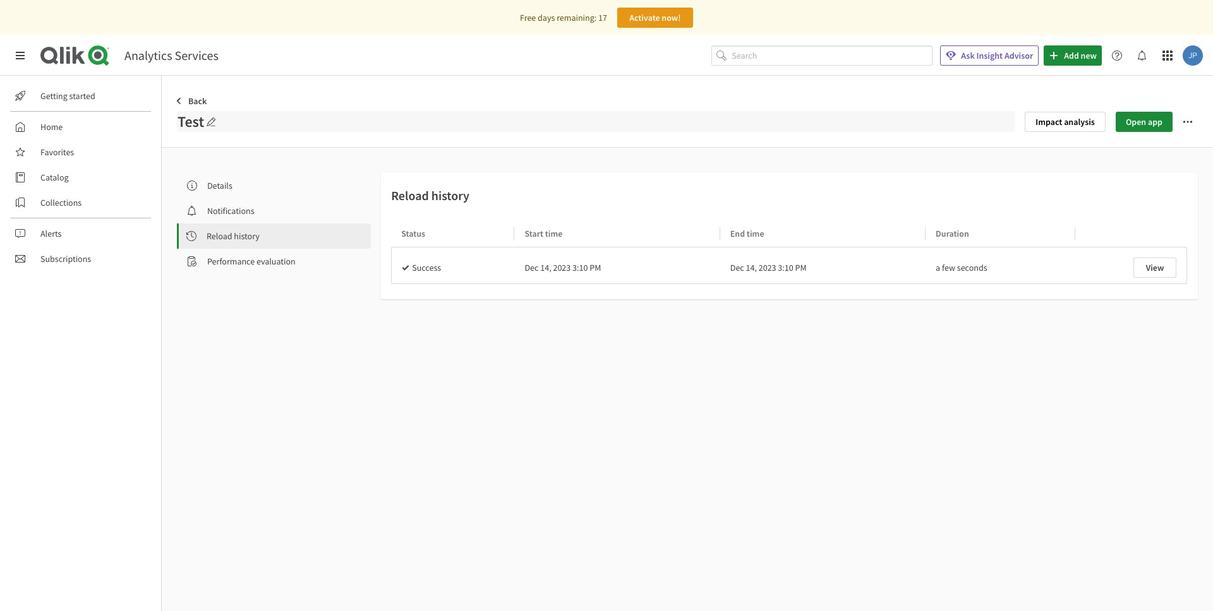 Task type: vqa. For each thing, say whether or not it's contained in the screenshot.
12px to the bottom
no



Task type: describe. For each thing, give the bounding box(es) containing it.
a few seconds cell
[[926, 247, 1076, 284]]

performance evaluation
[[207, 256, 296, 267]]

1 horizontal spatial reload history
[[391, 188, 469, 203]]

14, for 2nd dec 14, 2023 3:10 pm cell from the right
[[540, 262, 551, 273]]

notifications link
[[177, 198, 371, 224]]

favorites link
[[10, 142, 152, 162]]

impact analysis button
[[1025, 112, 1106, 132]]

getting started
[[40, 90, 95, 102]]

dec for 1st dec 14, 2023 3:10 pm cell from right
[[730, 262, 744, 273]]

1 vertical spatial history
[[234, 231, 260, 242]]

back link
[[172, 91, 212, 111]]

activate
[[629, 12, 660, 23]]

view cell
[[1076, 247, 1188, 284]]

catalog link
[[10, 167, 152, 188]]

time for end time
[[747, 228, 764, 240]]

ask
[[961, 50, 975, 61]]

open
[[1126, 116, 1146, 127]]

catalog
[[40, 172, 69, 183]]

collections
[[40, 197, 82, 209]]

searchbar element
[[712, 45, 933, 66]]

rename element
[[207, 117, 216, 126]]

seconds
[[957, 262, 987, 273]]

services
[[175, 47, 219, 63]]

2 2023 from the left
[[759, 262, 776, 273]]

dec for 2nd dec 14, 2023 3:10 pm cell from the right
[[525, 262, 539, 273]]

success
[[412, 262, 441, 273]]

reload history link
[[179, 224, 371, 249]]

notifications
[[207, 205, 254, 217]]

collections link
[[10, 193, 152, 213]]

end time
[[730, 228, 764, 240]]

started
[[69, 90, 95, 102]]

open app
[[1126, 116, 1163, 127]]

17
[[598, 12, 607, 23]]

analytics services
[[124, 47, 219, 63]]

activate now!
[[629, 12, 681, 23]]

days
[[538, 12, 555, 23]]

home link
[[10, 117, 152, 137]]

1 2023 from the left
[[553, 262, 571, 273]]

duration
[[936, 228, 969, 240]]

add new button
[[1044, 45, 1102, 66]]

james peterson image
[[1183, 45, 1203, 66]]

details
[[207, 180, 232, 191]]

free
[[520, 12, 536, 23]]

subscriptions link
[[10, 249, 152, 269]]

test
[[178, 112, 204, 131]]

close sidebar menu image
[[15, 51, 25, 61]]

ask insight advisor button
[[940, 45, 1039, 66]]

start
[[525, 228, 543, 240]]



Task type: locate. For each thing, give the bounding box(es) containing it.
performance evaluation link
[[177, 249, 371, 274]]

2023 down the start time
[[553, 262, 571, 273]]

2023
[[553, 262, 571, 273], [759, 262, 776, 273]]

dec 14, 2023 3:10 pm for 2nd dec 14, 2023 3:10 pm cell from the right
[[525, 262, 601, 273]]

0 horizontal spatial pm
[[590, 262, 601, 273]]

0 horizontal spatial dec 14, 2023 3:10 pm
[[525, 262, 601, 273]]

impact
[[1036, 116, 1063, 127]]

0 horizontal spatial dec
[[525, 262, 539, 273]]

dec 14, 2023 3:10 pm for 1st dec 14, 2023 3:10 pm cell from right
[[730, 262, 807, 273]]

0 horizontal spatial 14,
[[540, 262, 551, 273]]

few
[[942, 262, 955, 273]]

alerts link
[[10, 224, 152, 244]]

0 vertical spatial reload history
[[391, 188, 469, 203]]

2 time from the left
[[747, 228, 764, 240]]

favorites
[[40, 147, 74, 158]]

2 3:10 from the left
[[778, 262, 794, 273]]

time right "start"
[[545, 228, 563, 240]]

app
[[1148, 116, 1163, 127]]

back
[[188, 95, 207, 107]]

1 horizontal spatial pm
[[795, 262, 807, 273]]

test button
[[177, 111, 1015, 132], [177, 111, 1015, 132]]

dec 14, 2023 3:10 pm
[[525, 262, 601, 273], [730, 262, 807, 273]]

analysis
[[1064, 116, 1095, 127]]

0 horizontal spatial 3:10
[[573, 262, 588, 273]]

time right end
[[747, 228, 764, 240]]

evaluation
[[257, 256, 296, 267]]

1 dec 14, 2023 3:10 pm from the left
[[525, 262, 601, 273]]

dec down "start"
[[525, 262, 539, 273]]

1 horizontal spatial history
[[431, 188, 469, 203]]

1 vertical spatial reload
[[207, 231, 232, 242]]

2 14, from the left
[[746, 262, 757, 273]]

reload history up the performance
[[207, 231, 260, 242]]

history
[[431, 188, 469, 203], [234, 231, 260, 242]]

dec 14, 2023 3:10 pm down end time
[[730, 262, 807, 273]]

subscriptions
[[40, 253, 91, 265]]

end
[[730, 228, 745, 240]]

navigation pane element
[[0, 81, 161, 274]]

14, down the start time
[[540, 262, 551, 273]]

2 dec 14, 2023 3:10 pm from the left
[[730, 262, 807, 273]]

1 horizontal spatial dec
[[730, 262, 744, 273]]

reload history up status
[[391, 188, 469, 203]]

1 vertical spatial reload history
[[207, 231, 260, 242]]

activate now! link
[[617, 8, 693, 28]]

2 dec 14, 2023 3:10 pm cell from the left
[[720, 247, 926, 284]]

1 14, from the left
[[540, 262, 551, 273]]

0 horizontal spatial 2023
[[553, 262, 571, 273]]

start time
[[525, 228, 563, 240]]

view
[[1146, 262, 1164, 273]]

time for start time
[[545, 228, 563, 240]]

rename image
[[207, 117, 216, 126]]

insight
[[977, 50, 1003, 61]]

getting started link
[[10, 86, 152, 106]]

free days remaining: 17
[[520, 12, 607, 23]]

1 horizontal spatial 14,
[[746, 262, 757, 273]]

view button
[[1134, 258, 1177, 278]]

1 time from the left
[[545, 228, 563, 240]]

impact analysis
[[1036, 116, 1095, 127]]

1 dec from the left
[[525, 262, 539, 273]]

reload
[[391, 188, 429, 203], [207, 231, 232, 242]]

performance
[[207, 256, 255, 267]]

2023 down end time
[[759, 262, 776, 273]]

alerts
[[40, 228, 62, 240]]

status
[[401, 228, 425, 240]]

new
[[1081, 50, 1097, 61]]

dec down end
[[730, 262, 744, 273]]

analytics
[[124, 47, 172, 63]]

ask insight advisor
[[961, 50, 1033, 61]]

details link
[[177, 173, 371, 198]]

advisor
[[1005, 50, 1033, 61]]

Search text field
[[732, 45, 933, 66]]

1 dec 14, 2023 3:10 pm cell from the left
[[515, 247, 720, 284]]

add
[[1064, 50, 1079, 61]]

a few seconds
[[936, 262, 987, 273]]

add new
[[1064, 50, 1097, 61]]

reload up status
[[391, 188, 429, 203]]

3:10 for 1st dec 14, 2023 3:10 pm cell from right
[[778, 262, 794, 273]]

time
[[545, 228, 563, 240], [747, 228, 764, 240]]

getting
[[40, 90, 67, 102]]

0 horizontal spatial history
[[234, 231, 260, 242]]

a
[[936, 262, 940, 273]]

1 horizontal spatial dec 14, 2023 3:10 pm
[[730, 262, 807, 273]]

1 horizontal spatial 2023
[[759, 262, 776, 273]]

2 pm from the left
[[795, 262, 807, 273]]

reload down the notifications
[[207, 231, 232, 242]]

dec 14, 2023 3:10 pm cell
[[515, 247, 720, 284], [720, 247, 926, 284]]

0 horizontal spatial reload history
[[207, 231, 260, 242]]

0 vertical spatial history
[[431, 188, 469, 203]]

home
[[40, 121, 63, 133]]

1 horizontal spatial 3:10
[[778, 262, 794, 273]]

1 3:10 from the left
[[573, 262, 588, 273]]

dec 14, 2023 3:10 pm down the start time
[[525, 262, 601, 273]]

0 vertical spatial reload
[[391, 188, 429, 203]]

open app button
[[1116, 112, 1173, 132]]

0 horizontal spatial time
[[545, 228, 563, 240]]

0 horizontal spatial reload
[[207, 231, 232, 242]]

dec
[[525, 262, 539, 273], [730, 262, 744, 273]]

14, for 1st dec 14, 2023 3:10 pm cell from right
[[746, 262, 757, 273]]

1 horizontal spatial reload
[[391, 188, 429, 203]]

analytics services element
[[124, 47, 219, 63]]

14, down end time
[[746, 262, 757, 273]]

reload history
[[391, 188, 469, 203], [207, 231, 260, 242]]

more actions image
[[1183, 117, 1193, 127]]

1 horizontal spatial time
[[747, 228, 764, 240]]

1 pm from the left
[[590, 262, 601, 273]]

3:10 for 2nd dec 14, 2023 3:10 pm cell from the right
[[573, 262, 588, 273]]

14,
[[540, 262, 551, 273], [746, 262, 757, 273]]

pm
[[590, 262, 601, 273], [795, 262, 807, 273]]

now!
[[662, 12, 681, 23]]

remaining:
[[557, 12, 597, 23]]

2 dec from the left
[[730, 262, 744, 273]]

3:10
[[573, 262, 588, 273], [778, 262, 794, 273]]



